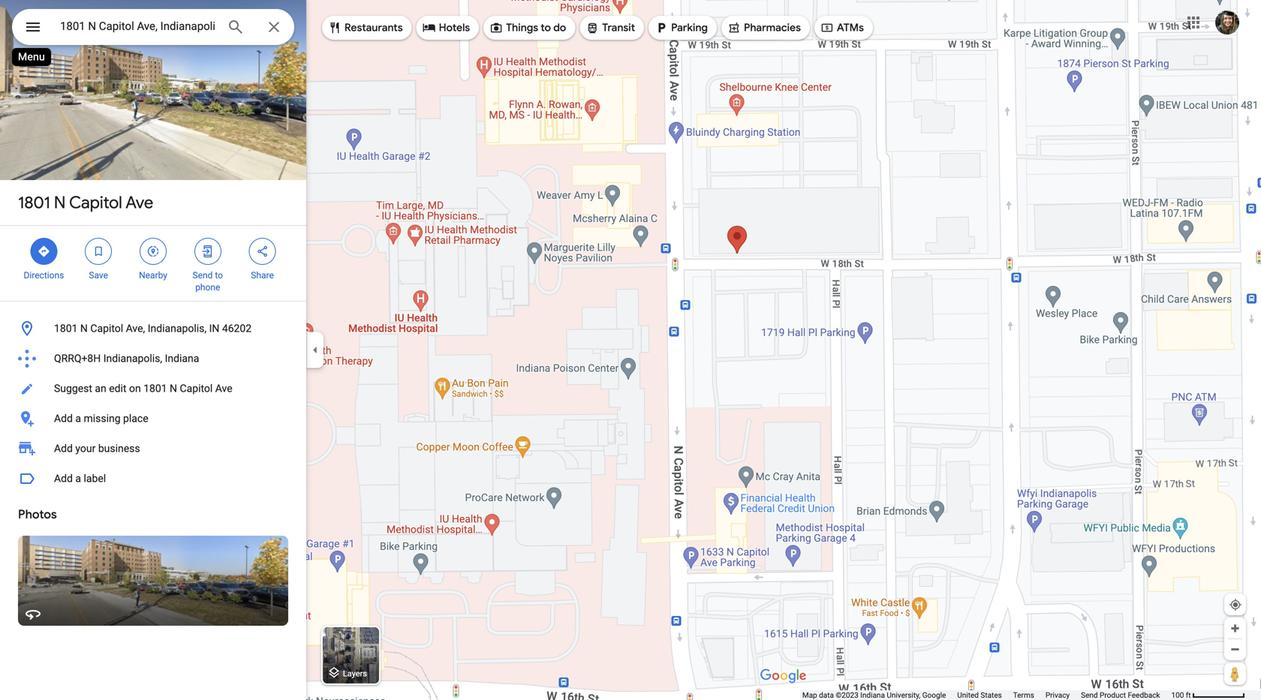 Task type: vqa. For each thing, say whether or not it's contained in the screenshot.
STATES) at the left bottom of page
no



Task type: describe. For each thing, give the bounding box(es) containing it.
united
[[957, 691, 979, 700]]


[[727, 20, 741, 36]]

©2023
[[836, 691, 859, 700]]

suggest an edit on 1801 n capitol ave
[[54, 382, 232, 395]]

add for add your business
[[54, 443, 73, 455]]

none field inside 1801 n capitol ave, indianapolis, in 46202 "field"
[[60, 17, 215, 35]]

missing
[[84, 412, 121, 425]]

 transit
[[586, 20, 635, 36]]

photos
[[18, 507, 57, 522]]

send to phone
[[193, 270, 223, 293]]

ft
[[1186, 691, 1191, 700]]

send for send product feedback
[[1081, 691, 1098, 700]]


[[256, 243, 269, 260]]

to inside  things to do
[[541, 21, 551, 35]]

add a label button
[[0, 464, 306, 494]]

hotels
[[439, 21, 470, 35]]

1801 n capitol ave
[[18, 192, 153, 213]]

capitol inside button
[[180, 382, 213, 395]]

add a label
[[54, 473, 106, 485]]

feedback
[[1128, 691, 1160, 700]]


[[24, 16, 42, 38]]

restaurants
[[345, 21, 403, 35]]

capitol for ave,
[[90, 322, 123, 335]]

save
[[89, 270, 108, 281]]

100 ft button
[[1171, 691, 1245, 700]]

1801 for 1801 n capitol ave, indianapolis, in 46202
[[54, 322, 78, 335]]

send product feedback button
[[1081, 691, 1160, 700]]

 parking
[[655, 20, 708, 36]]

your
[[75, 443, 96, 455]]


[[328, 20, 342, 36]]

 atms
[[820, 20, 864, 36]]

indianapolis, inside button
[[103, 352, 162, 365]]

actions for 1801 n capitol ave region
[[0, 226, 306, 301]]

1801 n capitol ave, indianapolis, in 46202
[[54, 322, 252, 335]]


[[820, 20, 834, 36]]

on
[[129, 382, 141, 395]]

 button
[[12, 9, 54, 48]]

university,
[[887, 691, 921, 700]]

add for add a missing place
[[54, 412, 73, 425]]

things
[[506, 21, 538, 35]]

100
[[1171, 691, 1184, 700]]

label
[[84, 473, 106, 485]]

pharmacies
[[744, 21, 801, 35]]

add for add a label
[[54, 473, 73, 485]]


[[37, 243, 51, 260]]

add a missing place
[[54, 412, 148, 425]]

capitol for ave
[[69, 192, 122, 213]]

 things to do
[[490, 20, 566, 36]]

google maps element
[[0, 0, 1261, 700]]

qrrq+8h indianapolis, indiana button
[[0, 344, 306, 374]]

share
[[251, 270, 274, 281]]

 search field
[[12, 9, 294, 48]]

 pharmacies
[[727, 20, 801, 36]]

collapse side panel image
[[307, 342, 324, 358]]

privacy button
[[1046, 691, 1070, 700]]

united states
[[957, 691, 1002, 700]]

from your device image
[[1229, 598, 1242, 612]]

a for missing
[[75, 412, 81, 425]]

add your business link
[[0, 434, 306, 464]]

suggest
[[54, 382, 92, 395]]

 restaurants
[[328, 20, 403, 36]]

google
[[922, 691, 946, 700]]

100 ft
[[1171, 691, 1191, 700]]

1801 N Capitol Ave, Indianapolis, IN 46202 field
[[12, 9, 294, 45]]

phone
[[195, 282, 220, 293]]



Task type: locate. For each thing, give the bounding box(es) containing it.
1801 inside button
[[143, 382, 167, 395]]

46202
[[222, 322, 252, 335]]

1801 n capitol ave, indianapolis, in 46202 button
[[0, 314, 306, 344]]

google account: giulia masi  
(giulia.masi@adept.ai) image
[[1215, 11, 1239, 35]]

footer
[[802, 691, 1171, 700]]

n for 1801 n capitol ave
[[54, 192, 66, 213]]

0 horizontal spatial indiana
[[165, 352, 199, 365]]

qrrq+8h
[[54, 352, 101, 365]]

None field
[[60, 17, 215, 35]]

 hotels
[[422, 20, 470, 36]]

0 horizontal spatial to
[[215, 270, 223, 281]]

send inside send to phone
[[193, 270, 213, 281]]


[[586, 20, 599, 36]]


[[146, 243, 160, 260]]

capitol left ave,
[[90, 322, 123, 335]]

1801
[[18, 192, 50, 213], [54, 322, 78, 335], [143, 382, 167, 395]]

indianapolis,
[[148, 322, 207, 335], [103, 352, 162, 365]]

n
[[54, 192, 66, 213], [80, 322, 88, 335], [170, 382, 177, 395]]

qrrq+8h indianapolis, indiana
[[54, 352, 199, 365]]

ave up 
[[126, 192, 153, 213]]

0 vertical spatial capitol
[[69, 192, 122, 213]]

ave down in
[[215, 382, 232, 395]]

capitol up 
[[69, 192, 122, 213]]

n inside button
[[170, 382, 177, 395]]

1801 up 'qrrq+8h'
[[54, 322, 78, 335]]

parking
[[671, 21, 708, 35]]

1801 right on
[[143, 382, 167, 395]]

1801 up 
[[18, 192, 50, 213]]

2 vertical spatial add
[[54, 473, 73, 485]]

business
[[98, 443, 140, 455]]

0 vertical spatial send
[[193, 270, 213, 281]]

capitol inside button
[[90, 322, 123, 335]]

add left label
[[54, 473, 73, 485]]

1 vertical spatial add
[[54, 443, 73, 455]]


[[201, 243, 215, 260]]

2 vertical spatial 1801
[[143, 382, 167, 395]]

2 add from the top
[[54, 443, 73, 455]]

1 vertical spatial a
[[75, 473, 81, 485]]

0 horizontal spatial 1801
[[18, 192, 50, 213]]

n inside button
[[80, 322, 88, 335]]

n up 'qrrq+8h'
[[80, 322, 88, 335]]

2 horizontal spatial n
[[170, 382, 177, 395]]

map data ©2023 indiana university, google
[[802, 691, 946, 700]]

send
[[193, 270, 213, 281], [1081, 691, 1098, 700]]

indiana
[[165, 352, 199, 365], [860, 691, 885, 700]]

0 vertical spatial ave
[[126, 192, 153, 213]]

zoom in image
[[1230, 623, 1241, 634]]

atms
[[837, 21, 864, 35]]

2 a from the top
[[75, 473, 81, 485]]

to
[[541, 21, 551, 35], [215, 270, 223, 281]]

product
[[1100, 691, 1126, 700]]

send left product
[[1081, 691, 1098, 700]]

ave inside suggest an edit on 1801 n capitol ave button
[[215, 382, 232, 395]]

0 horizontal spatial n
[[54, 192, 66, 213]]

add your business
[[54, 443, 140, 455]]

nearby
[[139, 270, 167, 281]]

edit
[[109, 382, 126, 395]]

capitol
[[69, 192, 122, 213], [90, 322, 123, 335], [180, 382, 213, 395]]

add left your
[[54, 443, 73, 455]]

a
[[75, 412, 81, 425], [75, 473, 81, 485]]

an
[[95, 382, 106, 395]]

add
[[54, 412, 73, 425], [54, 443, 73, 455], [54, 473, 73, 485]]

1 vertical spatial capitol
[[90, 322, 123, 335]]

n down qrrq+8h indianapolis, indiana button
[[170, 382, 177, 395]]

0 vertical spatial indianapolis,
[[148, 322, 207, 335]]

send for send to phone
[[193, 270, 213, 281]]

1 a from the top
[[75, 412, 81, 425]]

1 vertical spatial indianapolis,
[[103, 352, 162, 365]]

1801 inside button
[[54, 322, 78, 335]]

ave,
[[126, 322, 145, 335]]

1 vertical spatial indiana
[[860, 691, 885, 700]]

send up phone
[[193, 270, 213, 281]]

capitol down qrrq+8h indianapolis, indiana button
[[180, 382, 213, 395]]

0 horizontal spatial send
[[193, 270, 213, 281]]

1 add from the top
[[54, 412, 73, 425]]

n for 1801 n capitol ave, indianapolis, in 46202
[[80, 322, 88, 335]]

n up "directions"
[[54, 192, 66, 213]]

1 horizontal spatial 1801
[[54, 322, 78, 335]]

1 vertical spatial 1801
[[54, 322, 78, 335]]

zoom out image
[[1230, 644, 1241, 655]]

terms button
[[1013, 691, 1034, 700]]

data
[[819, 691, 834, 700]]

indianapolis, inside button
[[148, 322, 207, 335]]

1 vertical spatial send
[[1081, 691, 1098, 700]]

map
[[802, 691, 817, 700]]

1 vertical spatial ave
[[215, 382, 232, 395]]

indiana down 1801 n capitol ave, indianapolis, in 46202 button
[[165, 352, 199, 365]]


[[490, 20, 503, 36]]

in
[[209, 322, 219, 335]]

footer containing map data ©2023 indiana university, google
[[802, 691, 1171, 700]]

to up phone
[[215, 270, 223, 281]]

1801 for 1801 n capitol ave
[[18, 192, 50, 213]]

1 vertical spatial n
[[80, 322, 88, 335]]

to left do
[[541, 21, 551, 35]]

add down the suggest
[[54, 412, 73, 425]]

place
[[123, 412, 148, 425]]

show street view coverage image
[[1224, 663, 1246, 685]]

0 horizontal spatial ave
[[126, 192, 153, 213]]

united states button
[[957, 691, 1002, 700]]

0 vertical spatial add
[[54, 412, 73, 425]]

directions
[[24, 270, 64, 281]]

indianapolis, up on
[[103, 352, 162, 365]]

1 horizontal spatial indiana
[[860, 691, 885, 700]]

privacy
[[1046, 691, 1070, 700]]

suggest an edit on 1801 n capitol ave button
[[0, 374, 306, 404]]

a left missing
[[75, 412, 81, 425]]

1 horizontal spatial n
[[80, 322, 88, 335]]

indiana right ©2023
[[860, 691, 885, 700]]

1801 n capitol ave main content
[[0, 0, 306, 700]]

add a missing place button
[[0, 404, 306, 434]]

indiana inside qrrq+8h indianapolis, indiana button
[[165, 352, 199, 365]]

1 horizontal spatial to
[[541, 21, 551, 35]]

do
[[553, 21, 566, 35]]

terms
[[1013, 691, 1034, 700]]

0 vertical spatial to
[[541, 21, 551, 35]]

states
[[981, 691, 1002, 700]]


[[92, 243, 105, 260]]

footer inside google maps element
[[802, 691, 1171, 700]]

a left label
[[75, 473, 81, 485]]

send product feedback
[[1081, 691, 1160, 700]]

send inside button
[[1081, 691, 1098, 700]]

2 horizontal spatial 1801
[[143, 382, 167, 395]]

2 vertical spatial n
[[170, 382, 177, 395]]


[[655, 20, 668, 36]]

transit
[[602, 21, 635, 35]]

3 add from the top
[[54, 473, 73, 485]]

a for label
[[75, 473, 81, 485]]

layers
[[343, 669, 367, 678]]

2 vertical spatial capitol
[[180, 382, 213, 395]]


[[422, 20, 436, 36]]

0 vertical spatial a
[[75, 412, 81, 425]]

0 vertical spatial 1801
[[18, 192, 50, 213]]

1 vertical spatial to
[[215, 270, 223, 281]]

to inside send to phone
[[215, 270, 223, 281]]

0 vertical spatial indiana
[[165, 352, 199, 365]]

1 horizontal spatial ave
[[215, 382, 232, 395]]

1 horizontal spatial send
[[1081, 691, 1098, 700]]

indianapolis, left in
[[148, 322, 207, 335]]

ave
[[126, 192, 153, 213], [215, 382, 232, 395]]

0 vertical spatial n
[[54, 192, 66, 213]]



